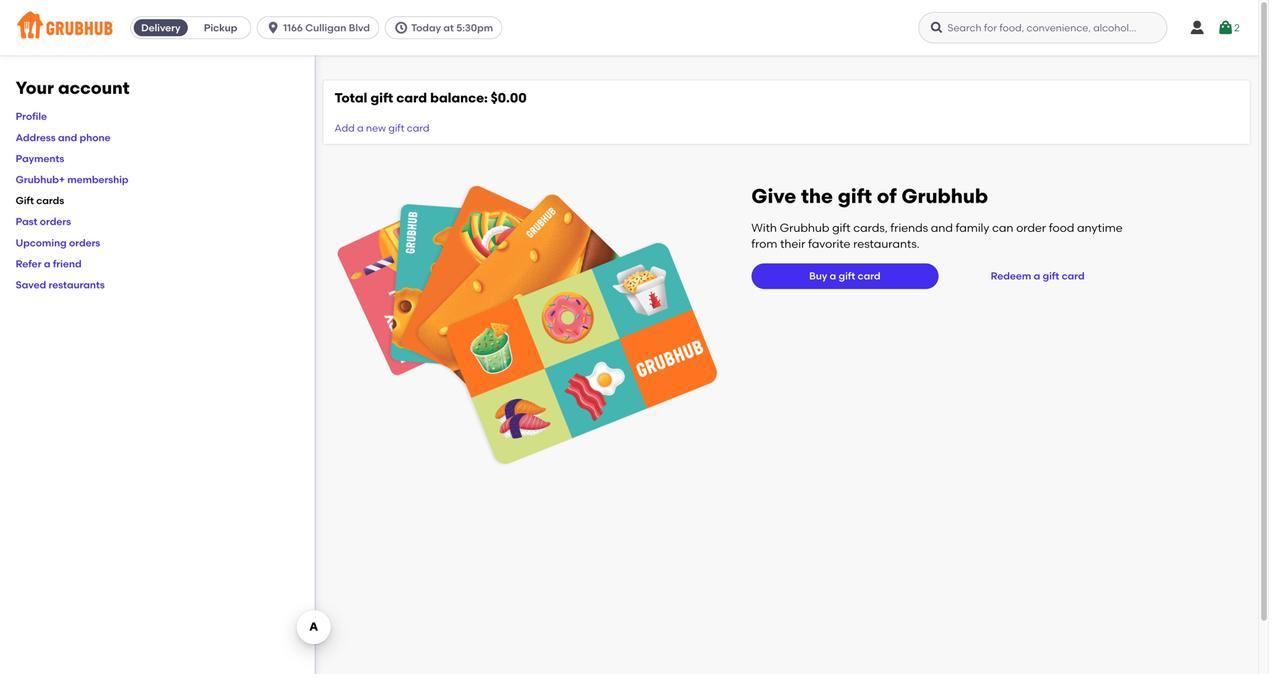Task type: describe. For each thing, give the bounding box(es) containing it.
saved
[[16, 279, 46, 291]]

blvd
[[349, 22, 370, 34]]

balance:
[[430, 90, 488, 106]]

upcoming orders link
[[16, 237, 100, 249]]

payments link
[[16, 153, 64, 165]]

gift up the add a new gift card
[[371, 90, 393, 106]]

their
[[780, 237, 805, 251]]

past orders
[[16, 216, 71, 228]]

with
[[751, 221, 777, 235]]

address
[[16, 131, 56, 144]]

address and phone link
[[16, 131, 111, 144]]

anytime
[[1077, 221, 1123, 235]]

refer a friend link
[[16, 258, 82, 270]]

favorite
[[808, 237, 850, 251]]

buy a gift card
[[809, 270, 881, 282]]

today
[[411, 22, 441, 34]]

give the gift of grubhub
[[751, 184, 988, 208]]

1166
[[283, 22, 303, 34]]

add a new gift card
[[335, 122, 429, 134]]

at
[[443, 22, 454, 34]]

gift for with grubhub gift cards, friends and family can order food anytime from their favorite restaurants.
[[832, 221, 851, 235]]

pickup
[[204, 22, 237, 34]]

pickup button
[[191, 16, 250, 39]]

friends
[[890, 221, 928, 235]]

card up the add a new gift card
[[396, 90, 427, 106]]

payments
[[16, 153, 64, 165]]

5:30pm
[[456, 22, 493, 34]]

upcoming orders
[[16, 237, 100, 249]]

today at 5:30pm
[[411, 22, 493, 34]]

saved restaurants
[[16, 279, 105, 291]]

upcoming
[[16, 237, 67, 249]]

delivery
[[141, 22, 181, 34]]

svg image
[[930, 21, 944, 35]]

grubhub+ membership
[[16, 174, 129, 186]]

refer
[[16, 258, 42, 270]]

gift cards
[[16, 195, 64, 207]]

gift for redeem a gift card
[[1043, 270, 1059, 282]]

card inside button
[[1062, 270, 1085, 282]]

0 vertical spatial and
[[58, 131, 77, 144]]

total
[[335, 90, 367, 106]]

card down the total gift card balance: $0.00
[[407, 122, 429, 134]]

buy a gift card link
[[751, 263, 938, 289]]

card down restaurants.
[[858, 270, 881, 282]]

your
[[16, 78, 54, 98]]

family
[[956, 221, 989, 235]]

your account
[[16, 78, 130, 98]]

2
[[1234, 22, 1240, 34]]

grubhub+
[[16, 174, 65, 186]]

new
[[366, 122, 386, 134]]

redeem a gift card button
[[985, 263, 1090, 289]]

profile link
[[16, 110, 47, 123]]

culligan
[[305, 22, 346, 34]]

add
[[335, 122, 355, 134]]

1166 culligan blvd button
[[257, 16, 385, 39]]

gift card image
[[337, 184, 717, 467]]



Task type: vqa. For each thing, say whether or not it's contained in the screenshot.
anytime
yes



Task type: locate. For each thing, give the bounding box(es) containing it.
svg image for today at 5:30pm
[[394, 21, 408, 35]]

cards
[[36, 195, 64, 207]]

of
[[877, 184, 897, 208]]

main navigation navigation
[[0, 0, 1258, 55]]

membership
[[67, 174, 129, 186]]

buy
[[809, 270, 827, 282]]

a for refer
[[44, 258, 50, 270]]

grubhub up with grubhub gift cards, friends and family can order food anytime from their favorite restaurants.
[[901, 184, 988, 208]]

0 horizontal spatial grubhub
[[780, 221, 829, 235]]

gift right new
[[388, 122, 404, 134]]

restaurants
[[49, 279, 105, 291]]

svg image for 1166 culligan blvd
[[266, 21, 280, 35]]

order
[[1016, 221, 1046, 235]]

give
[[751, 184, 796, 208]]

1 vertical spatial orders
[[69, 237, 100, 249]]

gift for give the gift of grubhub
[[838, 184, 872, 208]]

svg image inside today at 5:30pm button
[[394, 21, 408, 35]]

gift inside with grubhub gift cards, friends and family can order food anytime from their favorite restaurants.
[[832, 221, 851, 235]]

past
[[16, 216, 37, 228]]

gift
[[371, 90, 393, 106], [388, 122, 404, 134], [838, 184, 872, 208], [832, 221, 851, 235], [839, 270, 855, 282], [1043, 270, 1059, 282]]

a inside the buy a gift card link
[[830, 270, 836, 282]]

account
[[58, 78, 130, 98]]

refer a friend
[[16, 258, 82, 270]]

phone
[[80, 131, 111, 144]]

and
[[58, 131, 77, 144], [931, 221, 953, 235]]

saved restaurants link
[[16, 279, 105, 291]]

total gift card balance: $0.00
[[335, 90, 527, 106]]

svg image inside 2 button
[[1217, 19, 1234, 36]]

orders for past orders
[[40, 216, 71, 228]]

orders for upcoming orders
[[69, 237, 100, 249]]

a for buy
[[830, 270, 836, 282]]

orders up friend
[[69, 237, 100, 249]]

address and phone
[[16, 131, 111, 144]]

can
[[992, 221, 1013, 235]]

a right 'redeem'
[[1034, 270, 1040, 282]]

and inside with grubhub gift cards, friends and family can order food anytime from their favorite restaurants.
[[931, 221, 953, 235]]

past orders link
[[16, 216, 71, 228]]

today at 5:30pm button
[[385, 16, 508, 39]]

svg image
[[1189, 19, 1206, 36], [1217, 19, 1234, 36], [266, 21, 280, 35], [394, 21, 408, 35]]

a right the refer
[[44, 258, 50, 270]]

Search for food, convenience, alcohol... search field
[[918, 12, 1167, 43]]

and left family
[[931, 221, 953, 235]]

from
[[751, 237, 777, 251]]

profile
[[16, 110, 47, 123]]

0 horizontal spatial and
[[58, 131, 77, 144]]

gift left of
[[838, 184, 872, 208]]

2 button
[[1217, 15, 1240, 41]]

0 vertical spatial grubhub
[[901, 184, 988, 208]]

the
[[801, 184, 833, 208]]

svg image for 2
[[1217, 19, 1234, 36]]

grubhub+ membership link
[[16, 174, 129, 186]]

1 vertical spatial and
[[931, 221, 953, 235]]

redeem
[[991, 270, 1031, 282]]

redeem a gift card
[[991, 270, 1085, 282]]

a right buy
[[830, 270, 836, 282]]

a
[[357, 122, 364, 134], [44, 258, 50, 270], [830, 270, 836, 282], [1034, 270, 1040, 282]]

grubhub
[[901, 184, 988, 208], [780, 221, 829, 235]]

card
[[396, 90, 427, 106], [407, 122, 429, 134], [858, 270, 881, 282], [1062, 270, 1085, 282]]

1 vertical spatial grubhub
[[780, 221, 829, 235]]

restaurants.
[[853, 237, 920, 251]]

gift for buy a gift card
[[839, 270, 855, 282]]

and left phone
[[58, 131, 77, 144]]

1 horizontal spatial and
[[931, 221, 953, 235]]

a for redeem
[[1034, 270, 1040, 282]]

grubhub up 'their'
[[780, 221, 829, 235]]

1166 culligan blvd
[[283, 22, 370, 34]]

grubhub inside with grubhub gift cards, friends and family can order food anytime from their favorite restaurants.
[[780, 221, 829, 235]]

with grubhub gift cards, friends and family can order food anytime from their favorite restaurants.
[[751, 221, 1123, 251]]

friend
[[53, 258, 82, 270]]

gift inside button
[[1043, 270, 1059, 282]]

a left new
[[357, 122, 364, 134]]

card down food
[[1062, 270, 1085, 282]]

gift right buy
[[839, 270, 855, 282]]

svg image inside 1166 culligan blvd button
[[266, 21, 280, 35]]

a for add
[[357, 122, 364, 134]]

gift cards link
[[16, 195, 64, 207]]

gift
[[16, 195, 34, 207]]

1 horizontal spatial grubhub
[[901, 184, 988, 208]]

food
[[1049, 221, 1074, 235]]

a inside the redeem a gift card button
[[1034, 270, 1040, 282]]

orders
[[40, 216, 71, 228], [69, 237, 100, 249]]

cards,
[[853, 221, 888, 235]]

0 vertical spatial orders
[[40, 216, 71, 228]]

gift right 'redeem'
[[1043, 270, 1059, 282]]

orders up upcoming orders link on the top of the page
[[40, 216, 71, 228]]

gift up favorite
[[832, 221, 851, 235]]

delivery button
[[131, 16, 191, 39]]

$0.00
[[491, 90, 527, 106]]



